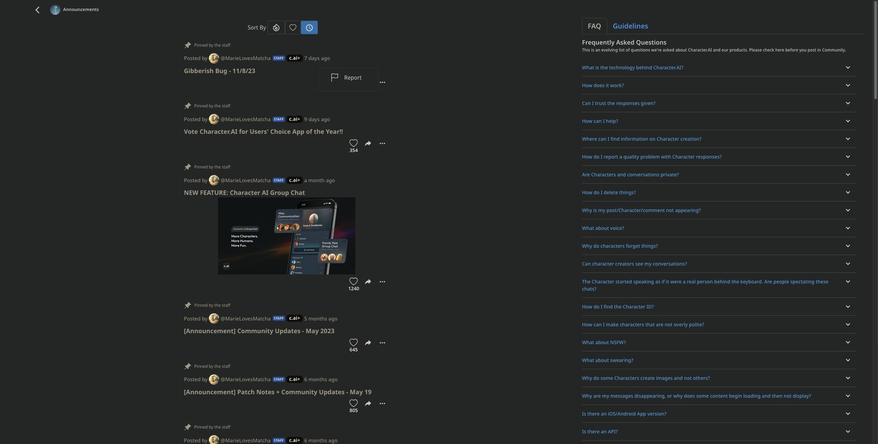 Task type: vqa. For each thing, say whether or not it's contained in the screenshot.
AGO corresponding to Vote Character.AI for Users' Choice App of the Year!!
yes



Task type: locate. For each thing, give the bounding box(es) containing it.
1 vertical spatial community
[[282, 388, 318, 396]]

3 @marielovesmatcha staff from the top
[[221, 177, 284, 184]]

more options image
[[379, 78, 387, 87], [379, 139, 387, 148], [379, 278, 387, 286], [379, 339, 387, 347], [379, 400, 387, 408]]

5 c.ai + from the top
[[289, 376, 300, 382]]

0 horizontal spatial -
[[229, 67, 231, 75]]

2 staff from the top
[[222, 103, 231, 109]]

2 [announcement] from the top
[[184, 388, 236, 396]]

days right 7
[[309, 55, 320, 62]]

+
[[298, 55, 300, 61], [298, 116, 300, 122], [298, 177, 300, 183], [298, 315, 300, 321], [298, 376, 300, 382], [276, 388, 280, 396], [298, 437, 300, 444]]

+ for +
[[298, 376, 300, 382]]

6
[[304, 376, 307, 383], [304, 437, 307, 444]]

the for gibberish bug - 11/8/23
[[215, 42, 221, 48]]

community.
[[823, 47, 847, 53]]

staff for patch
[[222, 363, 231, 369]]

posted
[[184, 55, 201, 62], [184, 116, 201, 123], [184, 177, 201, 184], [184, 315, 201, 322], [184, 376, 201, 383], [184, 437, 201, 444]]

3 share image from the top
[[364, 339, 373, 347]]

2 months from the top
[[309, 376, 327, 383]]

c.ai +
[[289, 55, 300, 61], [289, 116, 300, 122], [289, 177, 300, 183], [289, 315, 300, 321], [289, 376, 300, 382], [289, 437, 300, 444]]

1 horizontal spatial updates
[[319, 388, 345, 396]]

staff for feature:
[[222, 164, 231, 170]]

4 c.ai + from the top
[[289, 315, 300, 321]]

here
[[776, 47, 785, 53]]

2 c.ai + from the top
[[289, 116, 300, 122]]

3 pinned from the top
[[194, 164, 208, 170]]

@marielovesmatcha for community
[[221, 315, 271, 322]]

5 pinned by the staff from the top
[[194, 363, 231, 369]]

9 list item from the top
[[582, 201, 857, 219]]

guidelines
[[613, 21, 649, 30]]

c.ai + for ai
[[289, 177, 300, 183]]

may
[[306, 327, 319, 335], [350, 388, 363, 396]]

1 vertical spatial days
[[309, 116, 320, 123]]

c.ai
[[289, 55, 298, 61], [289, 116, 298, 122], [289, 177, 298, 183], [289, 315, 298, 321], [289, 376, 298, 382], [289, 437, 298, 444]]

805
[[350, 407, 358, 414]]

products.
[[730, 47, 749, 53]]

5 more options image from the top
[[379, 400, 387, 408]]

1 c.ai from the top
[[289, 55, 298, 61]]

1 vertical spatial 6
[[304, 437, 307, 444]]

1 vertical spatial share image
[[364, 278, 373, 286]]

0 vertical spatial like image
[[350, 78, 358, 87]]

updates
[[275, 327, 301, 335], [319, 388, 345, 396]]

vote character.ai for users' choice app of the year!!
[[184, 128, 343, 136]]

- right bug
[[229, 67, 231, 75]]

2 @marielovesmatcha staff from the top
[[221, 116, 284, 123]]

2 like image from the top
[[350, 339, 358, 347]]

ago for vote character.ai for users' choice app of the year!!
[[321, 116, 330, 123]]

4 @marielovesmatcha staff from the top
[[221, 315, 284, 322]]

5 @marielovesmatcha from the top
[[221, 376, 271, 383]]

ago for new feature: character ai group chat
[[326, 177, 335, 184]]

1240
[[349, 285, 360, 292]]

share image right 354
[[364, 139, 373, 148]]

5 pinned from the top
[[194, 363, 208, 369]]

4 staff from the top
[[274, 316, 284, 321]]

2 vertical spatial months
[[309, 437, 327, 444]]

2 pinned from the top
[[194, 103, 208, 109]]

and
[[714, 47, 721, 53]]

days
[[309, 55, 320, 62], [309, 116, 320, 123]]

239
[[350, 86, 358, 93]]

@marielovesmatcha for patch
[[221, 376, 271, 383]]

5 c.ai from the top
[[289, 376, 298, 382]]

more options image right the 239 at the top left of the page
[[379, 78, 387, 87]]

3 posted by from the top
[[184, 177, 208, 184]]

community
[[237, 327, 274, 335], [282, 388, 318, 396]]

like image
[[350, 139, 358, 148], [350, 339, 358, 347]]

1 staff from the top
[[274, 56, 284, 60]]

1 posted by from the top
[[184, 55, 208, 62]]

may down 5
[[306, 327, 319, 335]]

5 months ago
[[304, 315, 338, 322]]

2 vertical spatial -
[[347, 388, 349, 396]]

of
[[626, 47, 630, 53], [306, 128, 313, 136]]

app
[[293, 128, 305, 136]]

pinned by the staff for patch
[[194, 363, 231, 369]]

staff for -
[[274, 316, 284, 321]]

1 vertical spatial -
[[302, 327, 304, 335]]

month
[[309, 177, 325, 184]]

0 horizontal spatial character.ai
[[200, 128, 238, 136]]

5 staff from the top
[[222, 363, 231, 369]]

c.ai for -
[[289, 315, 298, 321]]

3 c.ai from the top
[[289, 177, 298, 183]]

0 vertical spatial of
[[626, 47, 630, 53]]

2 staff from the top
[[274, 117, 284, 122]]

0 horizontal spatial updates
[[275, 327, 301, 335]]

6 c.ai + from the top
[[289, 437, 300, 444]]

like image
[[350, 78, 358, 87], [350, 278, 358, 286], [350, 400, 358, 408]]

5
[[304, 315, 307, 322]]

0 horizontal spatial of
[[306, 128, 313, 136]]

2 posted from the top
[[184, 116, 201, 123]]

19 list item from the top
[[582, 387, 857, 405]]

3 more options image from the top
[[379, 278, 387, 286]]

5 posted by from the top
[[184, 376, 208, 383]]

2 vertical spatial like image
[[350, 400, 358, 408]]

year!!
[[326, 128, 343, 136]]

is
[[592, 47, 595, 53]]

list item
[[582, 59, 857, 76], [582, 76, 857, 94], [582, 94, 857, 112], [582, 112, 857, 130], [582, 130, 857, 148], [582, 148, 857, 166], [582, 166, 857, 184], [582, 184, 857, 201], [582, 201, 857, 219], [582, 219, 857, 237], [582, 237, 857, 255], [582, 255, 857, 273], [582, 273, 857, 298], [582, 298, 857, 316], [582, 316, 857, 334], [582, 334, 857, 351], [582, 351, 857, 369], [582, 369, 857, 387], [582, 387, 857, 405], [582, 405, 857, 423], [582, 423, 857, 441]]

the for [announcement] community updates - may 2023
[[215, 302, 221, 308]]

days right 9
[[309, 116, 320, 123]]

months
[[309, 315, 327, 322], [309, 376, 327, 383], [309, 437, 327, 444]]

share image right 645
[[364, 339, 373, 347]]

@marielovesmatcha staff for character
[[221, 177, 284, 184]]

character.ai left for
[[200, 128, 238, 136]]

11/8/23
[[233, 67, 256, 75]]

pinned by the staff
[[194, 42, 231, 48], [194, 103, 231, 109], [194, 164, 231, 170], [194, 302, 231, 308], [194, 363, 231, 369], [194, 424, 231, 430]]

share image for [announcement] community updates - may 2023
[[364, 339, 373, 347]]

pinned
[[194, 42, 208, 48], [194, 103, 208, 109], [194, 164, 208, 170], [194, 302, 208, 308], [194, 363, 208, 369], [194, 424, 208, 430]]

2 pinned by the staff from the top
[[194, 103, 231, 109]]

0 vertical spatial 6
[[304, 376, 307, 383]]

- left 2023
[[302, 327, 304, 335]]

@marielovesmatcha staff
[[221, 55, 284, 62], [221, 116, 284, 123], [221, 177, 284, 184], [221, 315, 284, 322], [221, 376, 284, 383], [221, 437, 284, 444]]

0 vertical spatial share image
[[364, 139, 373, 148]]

6 staff from the top
[[274, 438, 284, 443]]

list
[[582, 59, 857, 441]]

1 c.ai + from the top
[[289, 55, 300, 61]]

like image for [announcement] patch notes + community updates - may 19
[[350, 400, 358, 408]]

1 horizontal spatial character.ai
[[689, 47, 713, 53]]

0 vertical spatial updates
[[275, 327, 301, 335]]

0 horizontal spatial community
[[237, 327, 274, 335]]

for
[[239, 128, 248, 136]]

6 c.ai from the top
[[289, 437, 298, 444]]

1 like image from the top
[[350, 139, 358, 148]]

@marielovesmatcha staff for -
[[221, 55, 284, 62]]

6 list item from the top
[[582, 148, 857, 166]]

pinned for vote character.ai for users' choice app of the year!!
[[194, 103, 208, 109]]

top first image
[[272, 23, 281, 32]]

more options image for vote character.ai for users' choice app of the year!!
[[379, 139, 387, 148]]

posted by for new feature: character ai group chat
[[184, 177, 208, 184]]

staff for 11/8/23
[[274, 56, 284, 60]]

4 c.ai from the top
[[289, 315, 298, 321]]

days for vote character.ai for users' choice app of the year!!
[[309, 116, 320, 123]]

12 list item from the top
[[582, 255, 857, 273]]

newest first image
[[305, 24, 314, 32]]

may left 19
[[350, 388, 363, 396]]

of right app
[[306, 128, 313, 136]]

1 vertical spatial [announcement]
[[184, 388, 236, 396]]

-
[[229, 67, 231, 75], [302, 327, 304, 335], [347, 388, 349, 396]]

0 vertical spatial days
[[309, 55, 320, 62]]

c.ai for users'
[[289, 116, 298, 122]]

a
[[304, 177, 307, 184]]

ago
[[321, 55, 330, 62], [321, 116, 330, 123], [326, 177, 335, 184], [329, 315, 338, 322], [329, 376, 338, 383], [329, 437, 338, 444]]

staff
[[274, 56, 284, 60], [274, 117, 284, 122], [274, 178, 284, 183], [274, 316, 284, 321], [274, 377, 284, 382], [274, 438, 284, 443]]

+ for 11/8/23
[[298, 55, 300, 61]]

share image right 1240
[[364, 278, 373, 286]]

4 more options image from the top
[[379, 339, 387, 347]]

2 @marielovesmatcha from the top
[[221, 116, 271, 123]]

1 vertical spatial like image
[[350, 278, 358, 286]]

0 vertical spatial months
[[309, 315, 327, 322]]

@marielovesmatcha for character.ai
[[221, 116, 271, 123]]

1 horizontal spatial may
[[350, 388, 363, 396]]

1 more options image from the top
[[379, 78, 387, 87]]

of right list
[[626, 47, 630, 53]]

354
[[350, 147, 358, 154]]

+ for -
[[298, 315, 300, 321]]

faq link
[[582, 18, 608, 34]]

share image for vote character.ai for users' choice app of the year!!
[[364, 139, 373, 148]]

[announcement]
[[184, 327, 236, 335], [184, 388, 236, 396]]

1 horizontal spatial of
[[626, 47, 630, 53]]

character.ai left and
[[689, 47, 713, 53]]

2 c.ai from the top
[[289, 116, 298, 122]]

5 @marielovesmatcha staff from the top
[[221, 376, 284, 383]]

0 vertical spatial community
[[237, 327, 274, 335]]

2 days from the top
[[309, 116, 320, 123]]

6 pinned by the staff from the top
[[194, 424, 231, 430]]

0 vertical spatial may
[[306, 327, 319, 335]]

10 list item from the top
[[582, 219, 857, 237]]

1 days from the top
[[309, 55, 320, 62]]

2 posted by from the top
[[184, 116, 208, 123]]

6 @marielovesmatcha from the top
[[221, 437, 271, 444]]

13 list item from the top
[[582, 273, 857, 298]]

posted for gibberish bug - 11/8/23
[[184, 55, 201, 62]]

1 vertical spatial updates
[[319, 388, 345, 396]]

character
[[230, 189, 261, 197]]

7 days ago
[[304, 55, 330, 62]]

1 vertical spatial may
[[350, 388, 363, 396]]

group
[[270, 189, 289, 197]]

pinned by the staff for feature:
[[194, 164, 231, 170]]

guidelines link
[[608, 18, 655, 34]]

check
[[764, 47, 775, 53]]

chat
[[291, 189, 305, 197]]

2 horizontal spatial -
[[347, 388, 349, 396]]

1 vertical spatial like image
[[350, 339, 358, 347]]

choice
[[270, 128, 291, 136]]

1 share image from the top
[[364, 139, 373, 148]]

0 vertical spatial [announcement]
[[184, 327, 236, 335]]

5 list item from the top
[[582, 130, 857, 148]]

pinned for new feature: character ai group chat
[[194, 164, 208, 170]]

3 posted from the top
[[184, 177, 201, 184]]

c.ai for ai
[[289, 177, 298, 183]]

6 @marielovesmatcha staff from the top
[[221, 437, 284, 444]]

pinned for [announcement] patch notes + community updates - may 19
[[194, 363, 208, 369]]

posted by
[[184, 55, 208, 62], [184, 116, 208, 123], [184, 177, 208, 184], [184, 315, 208, 322], [184, 376, 208, 383], [184, 437, 208, 444]]

character.ai
[[689, 47, 713, 53], [200, 128, 238, 136]]

[announcement] for [announcement] patch notes + community updates - may 19
[[184, 388, 236, 396]]

7
[[304, 55, 307, 62]]

1 [announcement] from the top
[[184, 327, 236, 335]]

1 pinned from the top
[[194, 42, 208, 48]]

3 c.ai + from the top
[[289, 177, 300, 183]]

more options image right 354
[[379, 139, 387, 148]]

c.ai for 11/8/23
[[289, 55, 298, 61]]

1 @marielovesmatcha staff from the top
[[221, 55, 284, 62]]

ago for gibberish bug - 11/8/23
[[321, 55, 330, 62]]

more options image right 1240
[[379, 278, 387, 286]]

pinned by the staff for community
[[194, 302, 231, 308]]

post
[[808, 47, 817, 53]]

3 @marielovesmatcha from the top
[[221, 177, 271, 184]]

staff
[[222, 42, 231, 48], [222, 103, 231, 109], [222, 164, 231, 170], [222, 302, 231, 308], [222, 363, 231, 369], [222, 424, 231, 430]]

6 months ago
[[304, 376, 338, 383], [304, 437, 338, 444]]

the
[[215, 42, 221, 48], [215, 103, 221, 109], [314, 128, 325, 136], [215, 164, 221, 170], [215, 302, 221, 308], [215, 363, 221, 369], [215, 424, 221, 430]]

more options image right share image
[[379, 400, 387, 408]]

0 vertical spatial character.ai
[[689, 47, 713, 53]]

ago for [announcement] patch notes + community updates - may 19
[[329, 376, 338, 383]]

c.ai + for -
[[289, 315, 300, 321]]

posted by for [announcement] community updates - may 2023
[[184, 315, 208, 322]]

please
[[750, 47, 762, 53]]

1 6 months ago from the top
[[304, 376, 338, 383]]

1 posted from the top
[[184, 55, 201, 62]]

4 list item from the top
[[582, 112, 857, 130]]

2 6 months ago from the top
[[304, 437, 338, 444]]

questions
[[637, 38, 667, 46]]

2 vertical spatial share image
[[364, 339, 373, 347]]

notes
[[257, 388, 275, 396]]

2 more options image from the top
[[379, 139, 387, 148]]

1 @marielovesmatcha from the top
[[221, 55, 271, 62]]

4 @marielovesmatcha from the top
[[221, 315, 271, 322]]

more options image right 645
[[379, 339, 387, 347]]

0 vertical spatial -
[[229, 67, 231, 75]]

patch
[[237, 388, 255, 396]]

@marielovesmatcha
[[221, 55, 271, 62], [221, 116, 271, 123], [221, 177, 271, 184], [221, 315, 271, 322], [221, 376, 271, 383], [221, 437, 271, 444]]

1 horizontal spatial -
[[302, 327, 304, 335]]

posted by for vote character.ai for users' choice app of the year!!
[[184, 116, 208, 123]]

3 pinned by the staff from the top
[[194, 164, 231, 170]]

3 list item from the top
[[582, 94, 857, 112]]

posted for new feature: character ai group chat
[[184, 177, 201, 184]]

4 posted by from the top
[[184, 315, 208, 322]]

0 vertical spatial like image
[[350, 139, 358, 148]]

before
[[786, 47, 799, 53]]

1 like image from the top
[[350, 78, 358, 87]]

- left 19
[[347, 388, 349, 396]]

[announcement] patch notes + community updates - may 19
[[184, 388, 372, 396]]

by
[[209, 42, 214, 48], [202, 55, 208, 62], [209, 103, 214, 109], [202, 116, 208, 123], [209, 164, 214, 170], [202, 177, 208, 184], [209, 302, 214, 308], [202, 315, 208, 322], [209, 363, 214, 369], [202, 376, 208, 383], [209, 424, 214, 430], [202, 437, 208, 444]]

3 like image from the top
[[350, 400, 358, 408]]

staff for community
[[222, 302, 231, 308]]

5 posted from the top
[[184, 376, 201, 383]]

1 vertical spatial 6 months ago
[[304, 437, 338, 444]]

new feature: character ai group chat
[[184, 189, 305, 197]]

evolving
[[602, 47, 618, 53]]

3 staff from the top
[[222, 164, 231, 170]]

0 vertical spatial 6 months ago
[[304, 376, 338, 383]]

4 pinned by the staff from the top
[[194, 302, 231, 308]]

[announcement] community updates - may 2023
[[184, 327, 335, 335]]

1 months from the top
[[309, 315, 327, 322]]

4 posted from the top
[[184, 315, 201, 322]]

report button
[[326, 71, 372, 84]]

1 vertical spatial months
[[309, 376, 327, 383]]

share image
[[364, 139, 373, 148], [364, 278, 373, 286], [364, 339, 373, 347]]

15 list item from the top
[[582, 316, 857, 334]]

pinned by the staff for bug
[[194, 42, 231, 48]]

2 6 from the top
[[304, 437, 307, 444]]

1 staff from the top
[[222, 42, 231, 48]]

4 pinned from the top
[[194, 302, 208, 308]]

pinned by the staff for character.ai
[[194, 103, 231, 109]]

list
[[619, 47, 625, 53]]

1 pinned by the staff from the top
[[194, 42, 231, 48]]

3 staff from the top
[[274, 178, 284, 183]]



Task type: describe. For each thing, give the bounding box(es) containing it.
more options image for [announcement] community updates - may 2023
[[379, 339, 387, 347]]

about
[[676, 47, 688, 53]]

@marielovesmatcha for bug
[[221, 55, 271, 62]]

frequently
[[582, 38, 615, 46]]

ago for [announcement] community updates - may 2023
[[329, 315, 338, 322]]

months for may
[[309, 315, 327, 322]]

this
[[582, 47, 591, 53]]

questions
[[631, 47, 651, 53]]

staff for users'
[[274, 117, 284, 122]]

staff for character.ai
[[222, 103, 231, 109]]

posted for [announcement] community updates - may 2023
[[184, 315, 201, 322]]

19
[[365, 388, 372, 396]]

11 list item from the top
[[582, 237, 857, 255]]

8 list item from the top
[[582, 184, 857, 201]]

2 share image from the top
[[364, 278, 373, 286]]

the for new feature: character ai group chat
[[215, 164, 221, 170]]

the for [announcement] patch notes + community updates - may 19
[[215, 363, 221, 369]]

the for vote character.ai for users' choice app of the year!!
[[215, 103, 221, 109]]

bug
[[215, 67, 228, 75]]

@marielovesmatcha staff for for
[[221, 116, 284, 123]]

3 months from the top
[[309, 437, 327, 444]]

c.ai + for users'
[[289, 116, 300, 122]]

645
[[350, 346, 358, 353]]

most liked first image
[[290, 25, 296, 31]]

+ for users'
[[298, 116, 300, 122]]

posted for [announcement] patch notes + community updates - may 19
[[184, 376, 201, 383]]

@marielovesmatcha for feature:
[[221, 177, 271, 184]]

c.ai + for +
[[289, 376, 300, 382]]

days for gibberish bug - 11/8/23
[[309, 55, 320, 62]]

@marielovesmatcha staff for updates
[[221, 315, 284, 322]]

staff for bug
[[222, 42, 231, 48]]

by
[[260, 24, 266, 31]]

6 posted by from the top
[[184, 437, 208, 444]]

an
[[596, 47, 601, 53]]

ai
[[262, 189, 269, 197]]

more options image for [announcement] patch notes + community updates - may 19
[[379, 400, 387, 408]]

asked
[[663, 47, 675, 53]]

pinned for gibberish bug - 11/8/23
[[194, 42, 208, 48]]

pinned for [announcement] community updates - may 2023
[[194, 302, 208, 308]]

like image for vote character.ai for users' choice app of the year!!
[[350, 139, 358, 148]]

in
[[818, 47, 822, 53]]

1 vertical spatial of
[[306, 128, 313, 136]]

6 staff from the top
[[222, 424, 231, 430]]

sort by
[[248, 24, 266, 31]]

more options image for gibberish bug - 11/8/23
[[379, 78, 387, 87]]

9
[[304, 116, 307, 123]]

asked
[[617, 38, 635, 46]]

c.ai for +
[[289, 376, 298, 382]]

sort
[[248, 24, 258, 31]]

report
[[344, 74, 362, 81]]

gibberish
[[184, 67, 214, 75]]

new
[[184, 189, 199, 197]]

we're
[[652, 47, 662, 53]]

you
[[800, 47, 807, 53]]

staff for +
[[274, 377, 284, 382]]

announcements
[[63, 6, 99, 12]]

vote
[[184, 128, 198, 136]]

1 6 from the top
[[304, 376, 307, 383]]

months for community
[[309, 376, 327, 383]]

like image for [announcement] community updates - may 2023
[[350, 339, 358, 347]]

0 horizontal spatial may
[[306, 327, 319, 335]]

2023
[[321, 327, 335, 335]]

posted for vote character.ai for users' choice app of the year!!
[[184, 116, 201, 123]]

6 posted from the top
[[184, 437, 201, 444]]

posted by for [announcement] patch notes + community updates - may 19
[[184, 376, 208, 383]]

users'
[[250, 128, 269, 136]]

1 vertical spatial character.ai
[[200, 128, 238, 136]]

9 days ago
[[304, 116, 330, 123]]

2 list item from the top
[[582, 76, 857, 94]]

20 list item from the top
[[582, 405, 857, 423]]

our
[[722, 47, 729, 53]]

[announcement] for [announcement] community updates - may 2023
[[184, 327, 236, 335]]

7 list item from the top
[[582, 166, 857, 184]]

feature:
[[200, 189, 228, 197]]

share image
[[364, 400, 373, 408]]

1 horizontal spatial community
[[282, 388, 318, 396]]

posted by for gibberish bug - 11/8/23
[[184, 55, 208, 62]]

a month ago
[[304, 177, 335, 184]]

like image for gibberish bug - 11/8/23
[[350, 78, 358, 87]]

16 list item from the top
[[582, 334, 857, 351]]

6 pinned from the top
[[194, 424, 208, 430]]

faq
[[588, 21, 602, 30]]

c.ai + for 11/8/23
[[289, 55, 300, 61]]

1 list item from the top
[[582, 59, 857, 76]]

2 like image from the top
[[350, 278, 358, 286]]

@marielovesmatcha staff for notes
[[221, 376, 284, 383]]

18 list item from the top
[[582, 369, 857, 387]]

17 list item from the top
[[582, 351, 857, 369]]

this is an evolving list of questions we're asked about character.ai and our products. please check here before you post in community.
[[582, 47, 847, 53]]

staff for ai
[[274, 178, 284, 183]]

frequently asked questions
[[582, 38, 667, 46]]

21 list item from the top
[[582, 423, 857, 441]]

+ for ai
[[298, 177, 300, 183]]

14 list item from the top
[[582, 298, 857, 316]]

gibberish bug - 11/8/23
[[184, 67, 256, 75]]



